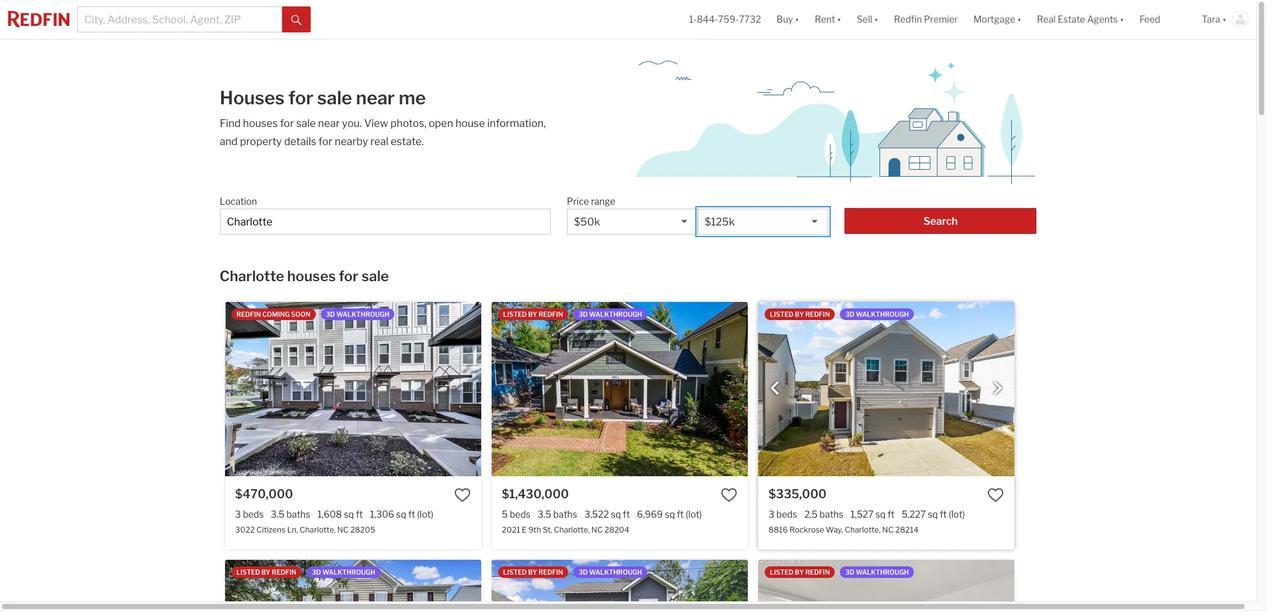 Task type: describe. For each thing, give the bounding box(es) containing it.
walkthrough for first photo of 2021 e 9th st, charlotte, nc 28204 from the left
[[589, 311, 642, 319]]

by for first photo of 933 sweetbriar st, charlotte, nc 28205 from left
[[528, 569, 537, 577]]

1 vertical spatial near
[[318, 117, 340, 130]]

3022 citizens ln, charlotte, nc 28205
[[235, 526, 375, 535]]

$470,000
[[235, 488, 293, 501]]

citizens
[[257, 526, 286, 535]]

price
[[567, 196, 589, 207]]

$1,430,000
[[502, 488, 569, 501]]

redfin for 1st photo of 3515 ettrick pl, charlotte, nc 28278 from left
[[272, 569, 296, 577]]

1,527 sq ft
[[851, 509, 895, 520]]

buy ▾ button
[[769, 0, 807, 39]]

charlotte, for $335,000
[[845, 526, 881, 535]]

real
[[1037, 14, 1056, 25]]

real
[[370, 136, 389, 148]]

e
[[522, 526, 527, 535]]

redfin coming soon
[[237, 311, 310, 319]]

3.5 for $1,430,000
[[538, 509, 552, 520]]

mortgage
[[974, 14, 1016, 25]]

houses for find
[[243, 117, 278, 130]]

sale for charlotte houses for sale
[[362, 268, 389, 285]]

beds for $470,000
[[243, 509, 264, 520]]

view
[[364, 117, 388, 130]]

sq for 1,527
[[876, 509, 886, 520]]

and
[[220, 136, 238, 148]]

beds for $335,000
[[777, 509, 798, 520]]

sell
[[857, 14, 873, 25]]

walkthrough for 1st photo of 3022 citizens ln, charlotte, nc 28205
[[336, 311, 390, 319]]

range
[[591, 196, 616, 207]]

find
[[220, 117, 241, 130]]

rockrose
[[790, 526, 825, 535]]

redfin for first photo of 8816 rockrose way, charlotte, nc 28214 from the left
[[806, 311, 830, 319]]

5
[[502, 509, 508, 520]]

st,
[[543, 526, 552, 535]]

1 photo of 3515 ettrick pl, charlotte, nc 28278 image from the left
[[225, 561, 481, 612]]

me
[[399, 87, 426, 109]]

redfin for second 'photo of 4121 walker rd #6, charlotte, nc 28211' from right
[[806, 569, 830, 577]]

redfin premier button
[[887, 0, 966, 39]]

$50k
[[574, 216, 600, 228]]

3,522
[[585, 509, 609, 520]]

759-
[[718, 14, 739, 25]]

buy
[[777, 14, 793, 25]]

houses
[[220, 87, 285, 109]]

price range
[[567, 196, 616, 207]]

3022
[[235, 526, 255, 535]]

favorite button image for $1,430,000
[[721, 487, 738, 504]]

rent ▾ button
[[807, 0, 849, 39]]

5,227 sq ft (lot)
[[902, 509, 965, 520]]

tara ▾
[[1202, 14, 1227, 25]]

houses for charlotte
[[287, 268, 336, 285]]

buy ▾
[[777, 14, 799, 25]]

3.5 baths for $1,430,000
[[538, 509, 577, 520]]

photos,
[[391, 117, 427, 130]]

7732
[[739, 14, 761, 25]]

redfin for first photo of 2021 e 9th st, charlotte, nc 28204 from the left
[[539, 311, 563, 319]]

listed by redfin for first photo of 8816 rockrose way, charlotte, nc 28214 from the left
[[770, 311, 830, 319]]

1-
[[689, 14, 697, 25]]

6,969 sq ft (lot)
[[637, 509, 702, 520]]

by for first photo of 2021 e 9th st, charlotte, nc 28204 from the left
[[528, 311, 537, 319]]

sale for find houses for sale near you.
[[296, 117, 316, 130]]

find houses for sale near you.
[[220, 117, 364, 130]]

favorite button checkbox for $335,000
[[988, 487, 1005, 504]]

ft for 1,608 sq ft
[[356, 509, 363, 520]]

3d for first photo of 933 sweetbriar st, charlotte, nc 28205 from left
[[579, 569, 588, 577]]

1 photo of 4121 walker rd #6, charlotte, nc 28211 image from the left
[[759, 561, 1015, 612]]

buy ▾ button
[[777, 0, 799, 39]]

agents
[[1088, 14, 1118, 25]]

sell ▾ button
[[849, 0, 887, 39]]

City, Address, School, Agent, ZIP search field
[[220, 209, 551, 235]]

28214
[[896, 526, 919, 535]]

6,969
[[637, 509, 663, 520]]

real estate agents ▾ link
[[1037, 0, 1124, 39]]

sell ▾
[[857, 14, 879, 25]]

ln,
[[287, 526, 298, 535]]

search button
[[845, 208, 1037, 234]]

location
[[220, 196, 257, 207]]

1,527
[[851, 509, 874, 520]]

844-
[[697, 14, 718, 25]]

ft for 1,306 sq ft (lot)
[[408, 509, 415, 520]]

3 for $335,000
[[769, 509, 775, 520]]

2.5 baths
[[805, 509, 844, 520]]

0 vertical spatial sale
[[317, 87, 352, 109]]

2021 e 9th st, charlotte, nc 28204
[[502, 526, 630, 535]]

rent
[[815, 14, 835, 25]]

ft for 6,969 sq ft (lot)
[[677, 509, 684, 520]]

2 photo of 3022 citizens ln, charlotte, nc 28205 image from the left
[[481, 302, 738, 477]]

walkthrough for first photo of 933 sweetbriar st, charlotte, nc 28205 from left
[[589, 569, 642, 577]]

mortgage ▾ button
[[966, 0, 1030, 39]]

feed button
[[1132, 0, 1195, 39]]

listed by redfin for first photo of 933 sweetbriar st, charlotte, nc 28205 from left
[[503, 569, 563, 577]]

feed
[[1140, 14, 1161, 25]]

2.5
[[805, 509, 818, 520]]

listed by redfin for first photo of 2021 e 9th st, charlotte, nc 28204 from the left
[[503, 311, 563, 319]]

ft for 5,227 sq ft (lot)
[[940, 509, 947, 520]]

you.
[[342, 117, 362, 130]]

8816
[[769, 526, 788, 535]]

way,
[[826, 526, 843, 535]]

redfin for first photo of 933 sweetbriar st, charlotte, nc 28205 from left
[[539, 569, 563, 577]]

2 nc from the left
[[592, 526, 603, 535]]

(lot) for $470,000
[[417, 509, 434, 520]]

nc for $470,000
[[337, 526, 349, 535]]

3,522 sq ft
[[585, 509, 630, 520]]

5 beds
[[502, 509, 531, 520]]

charlotte houses for sale
[[220, 268, 389, 285]]

2 charlotte, from the left
[[554, 526, 590, 535]]

sell ▾ button
[[857, 0, 879, 39]]

1,306
[[370, 509, 394, 520]]

estate
[[1058, 14, 1086, 25]]

details
[[284, 136, 316, 148]]

sq for 6,969
[[665, 509, 675, 520]]

▾ for tara ▾
[[1223, 14, 1227, 25]]

charlotte
[[220, 268, 284, 285]]

$335,000
[[769, 488, 827, 501]]



Task type: vqa. For each thing, say whether or not it's contained in the screenshot.
Sell ▾ button
yes



Task type: locate. For each thing, give the bounding box(es) containing it.
sale up the details
[[296, 117, 316, 130]]

3 up 8816
[[769, 509, 775, 520]]

photo of 4121 walker rd #6, charlotte, nc 28211 image
[[759, 561, 1015, 612], [1015, 561, 1267, 612]]

1 3.5 from the left
[[271, 509, 285, 520]]

charlotte, down 1,608
[[300, 526, 336, 535]]

ft right 1,306
[[408, 509, 415, 520]]

▾ right mortgage
[[1018, 14, 1022, 25]]

▾ right 'rent'
[[837, 14, 842, 25]]

by
[[528, 311, 537, 319], [795, 311, 804, 319], [262, 569, 271, 577], [528, 569, 537, 577], [795, 569, 804, 577]]

nc down 1,608 sq ft
[[337, 526, 349, 535]]

favorite button checkbox
[[454, 487, 471, 504]]

favorite button checkbox for $1,430,000
[[721, 487, 738, 504]]

view photos, open house information, and property details for nearby real estate.
[[220, 117, 546, 148]]

3.5 up citizens at bottom left
[[271, 509, 285, 520]]

0 horizontal spatial charlotte,
[[300, 526, 336, 535]]

photo of 933 sweetbriar st, charlotte, nc 28205 image down 28214
[[748, 561, 1004, 612]]

search
[[924, 215, 958, 228]]

ft right 5,227
[[940, 509, 947, 520]]

1 photo of 3022 citizens ln, charlotte, nc 28205 image from the left
[[225, 302, 481, 477]]

1 horizontal spatial nc
[[592, 526, 603, 535]]

▾ right sell
[[875, 14, 879, 25]]

ft right 6,969
[[677, 509, 684, 520]]

2 vertical spatial sale
[[362, 268, 389, 285]]

sale down city, address, school, agent, zip search box
[[362, 268, 389, 285]]

1,608
[[318, 509, 342, 520]]

(lot) for $1,430,000
[[686, 509, 702, 520]]

1 photo of 2021 e 9th st, charlotte, nc 28204 image from the left
[[492, 302, 748, 477]]

2 horizontal spatial beds
[[777, 509, 798, 520]]

3 beds
[[235, 509, 264, 520], [769, 509, 798, 520]]

3.5 for $470,000
[[271, 509, 285, 520]]

2 sq from the left
[[396, 509, 406, 520]]

2 horizontal spatial sale
[[362, 268, 389, 285]]

0 horizontal spatial 3 beds
[[235, 509, 264, 520]]

5 sq from the left
[[876, 509, 886, 520]]

2 photo of 4121 walker rd #6, charlotte, nc 28211 image from the left
[[1015, 561, 1267, 612]]

3d for 1st photo of 3022 citizens ln, charlotte, nc 28205
[[326, 311, 335, 319]]

ft for 1,527 sq ft
[[888, 509, 895, 520]]

nc for $335,000
[[883, 526, 894, 535]]

tara
[[1202, 14, 1221, 25]]

walkthrough for 1st photo of 3515 ettrick pl, charlotte, nc 28278 from left
[[322, 569, 376, 577]]

1-844-759-7732 link
[[689, 14, 761, 25]]

1 3.5 baths from the left
[[271, 509, 310, 520]]

sq for 1,306
[[396, 509, 406, 520]]

charlotte, for $470,000
[[300, 526, 336, 535]]

1 favorite button image from the left
[[721, 487, 738, 504]]

3 up 3022
[[235, 509, 241, 520]]

1 horizontal spatial baths
[[554, 509, 577, 520]]

0 horizontal spatial houses
[[243, 117, 278, 130]]

0 horizontal spatial baths
[[287, 509, 310, 520]]

1 photo of 933 sweetbriar st, charlotte, nc 28205 image from the left
[[492, 561, 748, 612]]

1 ▾ from the left
[[795, 14, 799, 25]]

favorite button image for $335,000
[[988, 487, 1005, 504]]

3 ▾ from the left
[[875, 14, 879, 25]]

walkthrough for first photo of 8816 rockrose way, charlotte, nc 28214 from the left
[[856, 311, 909, 319]]

walkthrough for second 'photo of 4121 walker rd #6, charlotte, nc 28211' from right
[[856, 569, 909, 577]]

charlotte, right st,
[[554, 526, 590, 535]]

photo of 933 sweetbriar st, charlotte, nc 28205 image
[[492, 561, 748, 612], [748, 561, 1004, 612]]

2 favorite button image from the left
[[988, 487, 1005, 504]]

1 3 beds from the left
[[235, 509, 264, 520]]

1,608 sq ft
[[318, 509, 363, 520]]

3 beds from the left
[[777, 509, 798, 520]]

sq
[[344, 509, 354, 520], [396, 509, 406, 520], [611, 509, 621, 520], [665, 509, 675, 520], [876, 509, 886, 520], [928, 509, 938, 520]]

photo of 8816 rockrose way, charlotte, nc 28214 image
[[759, 302, 1015, 477], [1015, 302, 1267, 477]]

2 (lot) from the left
[[686, 509, 702, 520]]

0 horizontal spatial sale
[[296, 117, 316, 130]]

sale up the you.
[[317, 87, 352, 109]]

estate.
[[391, 136, 424, 148]]

listed
[[503, 311, 527, 319], [770, 311, 794, 319], [237, 569, 260, 577], [503, 569, 527, 577], [770, 569, 794, 577]]

2021
[[502, 526, 520, 535]]

0 vertical spatial houses
[[243, 117, 278, 130]]

soon
[[291, 311, 310, 319]]

City, Address, School, Agent, ZIP search field
[[77, 6, 282, 32]]

0 horizontal spatial beds
[[243, 509, 264, 520]]

0 horizontal spatial near
[[318, 117, 340, 130]]

2 baths from the left
[[554, 509, 577, 520]]

ft for 3,522 sq ft
[[623, 509, 630, 520]]

ft left 5,227
[[888, 509, 895, 520]]

▾ right buy on the right
[[795, 14, 799, 25]]

3 sq from the left
[[611, 509, 621, 520]]

beds for $1,430,000
[[510, 509, 531, 520]]

sq right 6,969
[[665, 509, 675, 520]]

favorite button checkbox
[[721, 487, 738, 504], [988, 487, 1005, 504]]

sq right 5,227
[[928, 509, 938, 520]]

3.5
[[271, 509, 285, 520], [538, 509, 552, 520]]

baths up way,
[[820, 509, 844, 520]]

1 beds from the left
[[243, 509, 264, 520]]

$125k
[[705, 216, 735, 228]]

houses up property
[[243, 117, 278, 130]]

3 beds up 8816
[[769, 509, 798, 520]]

favorite button image
[[721, 487, 738, 504], [988, 487, 1005, 504]]

3 beds for $470,000
[[235, 509, 264, 520]]

2 3.5 from the left
[[538, 509, 552, 520]]

(lot)
[[417, 509, 434, 520], [686, 509, 702, 520], [949, 509, 965, 520]]

28204
[[605, 526, 630, 535]]

sq up 28204
[[611, 509, 621, 520]]

2 horizontal spatial charlotte,
[[845, 526, 881, 535]]

2 ▾ from the left
[[837, 14, 842, 25]]

0 horizontal spatial 3.5
[[271, 509, 285, 520]]

submit search image
[[291, 15, 302, 25]]

0 horizontal spatial 3.5 baths
[[271, 509, 310, 520]]

2 horizontal spatial baths
[[820, 509, 844, 520]]

1 horizontal spatial beds
[[510, 509, 531, 520]]

1 horizontal spatial houses
[[287, 268, 336, 285]]

photo of 3515 ettrick pl, charlotte, nc 28278 image
[[225, 561, 481, 612], [481, 561, 738, 612]]

sq for 5,227
[[928, 509, 938, 520]]

sq for 1,608
[[344, 509, 354, 520]]

1 baths from the left
[[287, 509, 310, 520]]

1 (lot) from the left
[[417, 509, 434, 520]]

houses for sale near me
[[220, 87, 426, 109]]

1 ft from the left
[[356, 509, 363, 520]]

▾
[[795, 14, 799, 25], [837, 14, 842, 25], [875, 14, 879, 25], [1018, 14, 1022, 25], [1120, 14, 1124, 25], [1223, 14, 1227, 25]]

5 ▾ from the left
[[1120, 14, 1124, 25]]

3 ft from the left
[[623, 509, 630, 520]]

beds up 3022
[[243, 509, 264, 520]]

3d for second 'photo of 4121 walker rd #6, charlotte, nc 28211' from right
[[846, 569, 855, 577]]

0 horizontal spatial favorite button checkbox
[[721, 487, 738, 504]]

2 favorite button checkbox from the left
[[988, 487, 1005, 504]]

photo of 3515 ettrick pl, charlotte, nc 28278 image down 28205
[[225, 561, 481, 612]]

(lot) right 1,306
[[417, 509, 434, 520]]

1 horizontal spatial favorite button checkbox
[[988, 487, 1005, 504]]

charlotte,
[[300, 526, 336, 535], [554, 526, 590, 535], [845, 526, 881, 535]]

6 ▾ from the left
[[1223, 14, 1227, 25]]

2 beds from the left
[[510, 509, 531, 520]]

3 baths from the left
[[820, 509, 844, 520]]

3 charlotte, from the left
[[845, 526, 881, 535]]

0 horizontal spatial (lot)
[[417, 509, 434, 520]]

▾ for rent ▾
[[837, 14, 842, 25]]

houses
[[243, 117, 278, 130], [287, 268, 336, 285]]

beds up 8816
[[777, 509, 798, 520]]

ft up 28204
[[623, 509, 630, 520]]

3 beds for $335,000
[[769, 509, 798, 520]]

1 nc from the left
[[337, 526, 349, 535]]

1 horizontal spatial 3
[[769, 509, 775, 520]]

1 horizontal spatial charlotte,
[[554, 526, 590, 535]]

▾ for sell ▾
[[875, 14, 879, 25]]

photo of 3022 citizens ln, charlotte, nc 28205 image
[[225, 302, 481, 477], [481, 302, 738, 477]]

1 horizontal spatial sale
[[317, 87, 352, 109]]

28205
[[350, 526, 375, 535]]

8816 rockrose way, charlotte, nc 28214
[[769, 526, 919, 535]]

property
[[240, 136, 282, 148]]

sq for 3,522
[[611, 509, 621, 520]]

3 nc from the left
[[883, 526, 894, 535]]

rent ▾
[[815, 14, 842, 25]]

2 photo of 3515 ettrick pl, charlotte, nc 28278 image from the left
[[481, 561, 738, 612]]

redfin
[[237, 311, 261, 319], [539, 311, 563, 319], [806, 311, 830, 319], [272, 569, 296, 577], [539, 569, 563, 577], [806, 569, 830, 577]]

house
[[456, 117, 485, 130]]

1 favorite button checkbox from the left
[[721, 487, 738, 504]]

baths up ln,
[[287, 509, 310, 520]]

2 ft from the left
[[408, 509, 415, 520]]

2 horizontal spatial nc
[[883, 526, 894, 535]]

houses up the soon
[[287, 268, 336, 285]]

3d for first photo of 2021 e 9th st, charlotte, nc 28204 from the left
[[579, 311, 588, 319]]

0 vertical spatial near
[[356, 87, 395, 109]]

sale
[[317, 87, 352, 109], [296, 117, 316, 130], [362, 268, 389, 285]]

near
[[356, 87, 395, 109], [318, 117, 340, 130]]

open
[[429, 117, 453, 130]]

▾ for mortgage ▾
[[1018, 14, 1022, 25]]

baths up "2021 e 9th st, charlotte, nc 28204"
[[554, 509, 577, 520]]

1,306 sq ft (lot)
[[370, 509, 434, 520]]

6 ft from the left
[[940, 509, 947, 520]]

beds right 5
[[510, 509, 531, 520]]

redfin
[[894, 14, 922, 25]]

4 ▾ from the left
[[1018, 14, 1022, 25]]

near left the you.
[[318, 117, 340, 130]]

1 horizontal spatial 3.5
[[538, 509, 552, 520]]

walkthrough
[[336, 311, 390, 319], [589, 311, 642, 319], [856, 311, 909, 319], [322, 569, 376, 577], [589, 569, 642, 577], [856, 569, 909, 577]]

nc down 3,522
[[592, 526, 603, 535]]

baths for $1,430,000
[[554, 509, 577, 520]]

near up view
[[356, 87, 395, 109]]

1 sq from the left
[[344, 509, 354, 520]]

(lot) right 5,227
[[949, 509, 965, 520]]

2 horizontal spatial (lot)
[[949, 509, 965, 520]]

3.5 baths up ln,
[[271, 509, 310, 520]]

for inside view photos, open house information, and property details for nearby real estate.
[[319, 136, 333, 148]]

2 photo of 2021 e 9th st, charlotte, nc 28204 image from the left
[[748, 302, 1004, 477]]

1 photo of 8816 rockrose way, charlotte, nc 28214 image from the left
[[759, 302, 1015, 477]]

listed by redfin
[[503, 311, 563, 319], [770, 311, 830, 319], [237, 569, 296, 577], [503, 569, 563, 577], [770, 569, 830, 577]]

5,227
[[902, 509, 926, 520]]

4 ft from the left
[[677, 509, 684, 520]]

premier
[[924, 14, 958, 25]]

favorite button image
[[454, 487, 471, 504]]

sq right 1,306
[[396, 509, 406, 520]]

3
[[235, 509, 241, 520], [769, 509, 775, 520]]

real estate agents ▾ button
[[1030, 0, 1132, 39]]

by for second 'photo of 4121 walker rd #6, charlotte, nc 28211' from right
[[795, 569, 804, 577]]

(lot) for $335,000
[[949, 509, 965, 520]]

2 photo of 8816 rockrose way, charlotte, nc 28214 image from the left
[[1015, 302, 1267, 477]]

1 horizontal spatial 3.5 baths
[[538, 509, 577, 520]]

rent ▾ button
[[815, 0, 842, 39]]

1 vertical spatial sale
[[296, 117, 316, 130]]

beds
[[243, 509, 264, 520], [510, 509, 531, 520], [777, 509, 798, 520]]

photo of 933 sweetbriar st, charlotte, nc 28205 image down 28204
[[492, 561, 748, 612]]

listed by redfin for second 'photo of 4121 walker rd #6, charlotte, nc 28211' from right
[[770, 569, 830, 577]]

charlotte, down 1,527
[[845, 526, 881, 535]]

real estate agents ▾
[[1037, 14, 1124, 25]]

(lot) right 6,969
[[686, 509, 702, 520]]

5 ft from the left
[[888, 509, 895, 520]]

baths
[[287, 509, 310, 520], [554, 509, 577, 520], [820, 509, 844, 520]]

baths for $470,000
[[287, 509, 310, 520]]

coming
[[262, 311, 290, 319]]

6 sq from the left
[[928, 509, 938, 520]]

3.5 baths up "2021 e 9th st, charlotte, nc 28204"
[[538, 509, 577, 520]]

1 vertical spatial houses
[[287, 268, 336, 285]]

3.5 baths
[[271, 509, 310, 520], [538, 509, 577, 520]]

nearby
[[335, 136, 368, 148]]

photo of 3515 ettrick pl, charlotte, nc 28278 image down 28204
[[481, 561, 738, 612]]

3.5 up st,
[[538, 509, 552, 520]]

0 horizontal spatial nc
[[337, 526, 349, 535]]

nc
[[337, 526, 349, 535], [592, 526, 603, 535], [883, 526, 894, 535]]

2 3 beds from the left
[[769, 509, 798, 520]]

▾ right tara
[[1223, 14, 1227, 25]]

3 for $470,000
[[235, 509, 241, 520]]

1 horizontal spatial 3 beds
[[769, 509, 798, 520]]

mortgage ▾
[[974, 14, 1022, 25]]

1 horizontal spatial favorite button image
[[988, 487, 1005, 504]]

ft up 28205
[[356, 509, 363, 520]]

1 3 from the left
[[235, 509, 241, 520]]

▾ for buy ▾
[[795, 14, 799, 25]]

redfin premier
[[894, 14, 958, 25]]

9th
[[529, 526, 541, 535]]

2 photo of 933 sweetbriar st, charlotte, nc 28205 image from the left
[[748, 561, 1004, 612]]

1 charlotte, from the left
[[300, 526, 336, 535]]

2 3 from the left
[[769, 509, 775, 520]]

1 horizontal spatial (lot)
[[686, 509, 702, 520]]

for
[[288, 87, 314, 109], [280, 117, 294, 130], [319, 136, 333, 148], [339, 268, 359, 285]]

3 beds up 3022
[[235, 509, 264, 520]]

sq right 1,527
[[876, 509, 886, 520]]

1 horizontal spatial near
[[356, 87, 395, 109]]

3 (lot) from the left
[[949, 509, 965, 520]]

1-844-759-7732
[[689, 14, 761, 25]]

4 sq from the left
[[665, 509, 675, 520]]

▾ right agents
[[1120, 14, 1124, 25]]

0 horizontal spatial 3
[[235, 509, 241, 520]]

2 3.5 baths from the left
[[538, 509, 577, 520]]

0 horizontal spatial favorite button image
[[721, 487, 738, 504]]

sq right 1,608
[[344, 509, 354, 520]]

nc left 28214
[[883, 526, 894, 535]]

3.5 baths for $470,000
[[271, 509, 310, 520]]

baths for $335,000
[[820, 509, 844, 520]]

photo of 2021 e 9th st, charlotte, nc 28204 image
[[492, 302, 748, 477], [748, 302, 1004, 477]]

mortgage ▾ button
[[974, 0, 1022, 39]]



